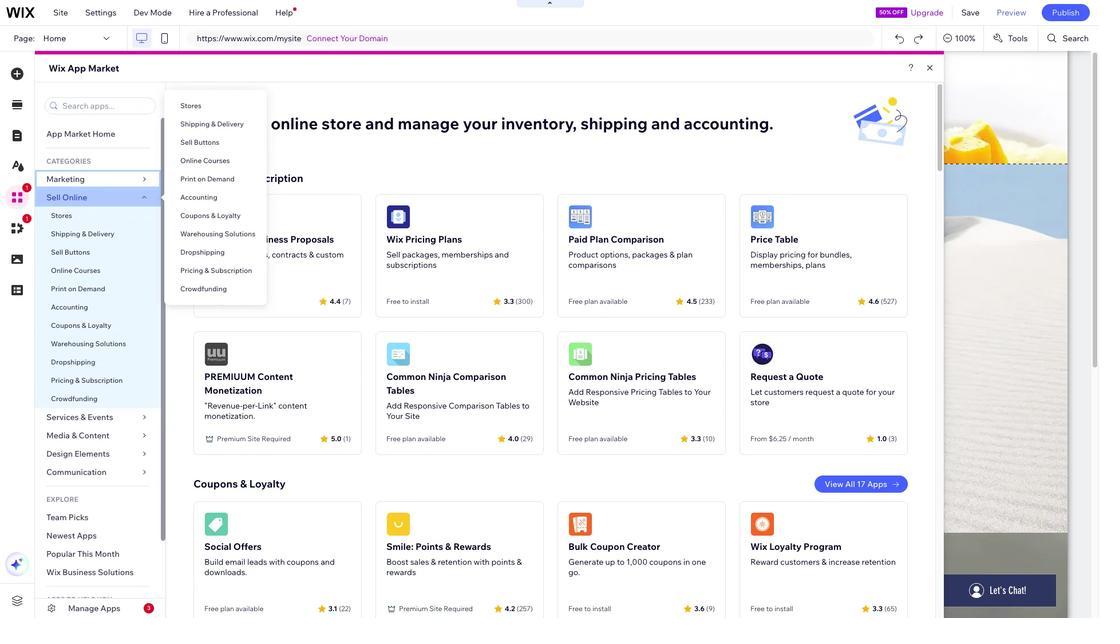 Task type: locate. For each thing, give the bounding box(es) containing it.
delivery for right pricing & subscription link 'stores' link
[[217, 120, 244, 128]]

1 horizontal spatial accounting
[[180, 193, 217, 202]]

with inside social offers build email leads with coupons and downloads.
[[269, 557, 285, 567]]

free down subscriptions
[[386, 297, 401, 306]]

1 vertical spatial buttons
[[65, 248, 90, 257]]

shipping & delivery
[[180, 120, 244, 128], [51, 230, 115, 238]]

0 vertical spatial your
[[340, 33, 357, 44]]

retention right increase
[[862, 557, 896, 567]]

create left an
[[194, 113, 245, 133]]

common ninja comparison tables logo image
[[386, 342, 411, 366]]

1 vertical spatial 3.3
[[691, 434, 701, 443]]

premium down 'rewards'
[[399, 605, 428, 613]]

1 horizontal spatial responsive
[[586, 387, 629, 397]]

0 vertical spatial comparison
[[611, 234, 664, 245]]

on for online courses link associated with 'stores' link corresponding to leftmost pricing & subscription link's sell buttons link
[[68, 285, 76, 293]]

0 horizontal spatial a
[[206, 7, 211, 18]]

stores link for leftmost pricing & subscription link
[[35, 207, 161, 225]]

0 horizontal spatial common
[[386, 371, 426, 382]]

premium down monetization.
[[217, 435, 246, 443]]

1 with from the left
[[269, 557, 285, 567]]

smile: points & rewards logo image
[[386, 512, 411, 537]]

marketing
[[46, 174, 85, 184]]

for inside price table display pricing for bundles, memberships, plans
[[808, 250, 818, 260]]

coupons left in
[[650, 557, 682, 567]]

shipping & delivery left an
[[180, 120, 244, 128]]

4.5
[[687, 297, 697, 305]]

shipping & delivery link for right pricing & subscription link 'stores' link's sell buttons link
[[164, 115, 267, 133]]

courses for right pricing & subscription link 'stores' link's sell buttons link
[[203, 156, 230, 165]]

premium for "revenue-
[[217, 435, 246, 443]]

bulk coupon creator generate up to 1,000 coupons in one go.
[[569, 541, 706, 578]]

with right leads
[[269, 557, 285, 567]]

apps for manage apps
[[101, 604, 120, 614]]

stores for right pricing & subscription link 'stores' link
[[180, 101, 201, 110]]

on
[[197, 175, 206, 183], [68, 285, 76, 293]]

plan
[[590, 234, 609, 245]]

1 vertical spatial accounting link
[[35, 298, 161, 317]]

responsive
[[586, 387, 629, 397], [404, 401, 447, 411]]

trial
[[241, 297, 253, 306]]

in
[[683, 557, 690, 567]]

0 horizontal spatial responsive
[[404, 401, 447, 411]]

to down reward
[[767, 605, 773, 613]]

paid plan comparison product options, packages & plan comparisons
[[569, 234, 693, 270]]

2 retention from the left
[[862, 557, 896, 567]]

quote
[[796, 371, 824, 382]]

1 horizontal spatial crowdfunding link
[[164, 280, 267, 298]]

1 vertical spatial create
[[204, 250, 230, 260]]

to up (29)
[[522, 401, 530, 411]]

market up categories
[[64, 129, 91, 139]]

store right online
[[322, 113, 362, 133]]

media
[[46, 431, 70, 441]]

premium site required for "revenue-
[[217, 435, 291, 443]]

0 vertical spatial sell buttons link
[[164, 133, 267, 152]]

crowdfunding link down quotes
[[164, 280, 267, 298]]

site inside common ninja comparison tables add responsive comparison tables to your site
[[405, 411, 420, 421]]

your right manage
[[463, 113, 498, 133]]

subscription up 'events'
[[81, 376, 123, 385]]

1 coupons from the left
[[287, 557, 319, 567]]

1
[[25, 184, 29, 191], [25, 215, 29, 222]]

add inside 'common ninja pricing tables add responsive pricing tables to your website'
[[569, 387, 584, 397]]

1 vertical spatial dropshipping link
[[35, 353, 161, 372]]

store down request
[[751, 397, 770, 408]]

coupons right leads
[[287, 557, 319, 567]]

coupons & loyalty for leftmost pricing & subscription link warehousing solutions link coupons & loyalty 'link'
[[51, 321, 111, 330]]

& inside 'paid plan comparison product options, packages & plan comparisons'
[[670, 250, 675, 260]]

with down rewards on the left bottom of the page
[[474, 557, 490, 567]]

0 horizontal spatial warehousing solutions link
[[35, 335, 161, 353]]

communication link
[[35, 463, 161, 482]]

ninja
[[428, 371, 451, 382], [610, 371, 633, 382]]

your
[[463, 113, 498, 133], [878, 387, 895, 397]]

1 horizontal spatial sell buttons link
[[164, 133, 267, 152]]

3.3 left (10)
[[691, 434, 701, 443]]

crowdfunding link for right pricing & subscription link
[[164, 280, 267, 298]]

common inside common ninja comparison tables add responsive comparison tables to your site
[[386, 371, 426, 382]]

market up 'search apps...' field
[[88, 62, 119, 74]]

1 vertical spatial apps
[[77, 531, 97, 541]]

apps to help you
[[46, 595, 112, 604]]

home down 'search apps...' field
[[92, 129, 115, 139]]

common inside 'common ninja pricing tables add responsive pricing tables to your website'
[[569, 371, 608, 382]]

coupons & loyalty for coupons & loyalty 'link' for warehousing solutions link corresponding to right pricing & subscription link
[[180, 211, 241, 220]]

1 vertical spatial add
[[386, 401, 402, 411]]

subscription for online courses link associated with 'stores' link corresponding to leftmost pricing & subscription link's sell buttons link
[[81, 376, 123, 385]]

comparison for paid plan comparison
[[611, 234, 664, 245]]

dropshipping
[[180, 248, 225, 257], [51, 358, 95, 366]]

add down common ninja comparison tables logo
[[386, 401, 402, 411]]

1 vertical spatial premium site required
[[399, 605, 473, 613]]

2 coupons from the left
[[650, 557, 682, 567]]

1 1 from the top
[[25, 184, 29, 191]]

to right up
[[617, 557, 625, 567]]

1 vertical spatial business
[[62, 567, 96, 578]]

1 vertical spatial a
[[789, 371, 794, 382]]

2 horizontal spatial a
[[836, 387, 841, 397]]

free plan available for common ninja pricing tables
[[569, 435, 628, 443]]

subscription for online courses link for right pricing & subscription link 'stores' link's sell buttons link
[[211, 266, 252, 275]]

comparison inside 'paid plan comparison product options, packages & plan comparisons'
[[611, 234, 664, 245]]

dropshipping up services & events
[[51, 358, 95, 366]]

0 horizontal spatial sell buttons link
[[35, 243, 161, 262]]

dropshipping link down prospero: business proposals  logo
[[164, 243, 267, 262]]

responsive inside 'common ninja pricing tables add responsive pricing tables to your website'
[[586, 387, 629, 397]]

your inside common ninja comparison tables add responsive comparison tables to your site
[[386, 411, 403, 421]]

demand for the accounting link for leftmost pricing & subscription link warehousing solutions link
[[78, 285, 105, 293]]

premium site required down sales
[[399, 605, 473, 613]]

0 vertical spatial accounting
[[180, 193, 217, 202]]

free plan available
[[569, 297, 628, 306], [751, 297, 810, 306], [386, 435, 446, 443], [569, 435, 628, 443], [204, 605, 264, 613]]

common down common ninja comparison tables logo
[[386, 371, 426, 382]]

sell online link
[[35, 188, 161, 207]]

1 ninja from the left
[[428, 371, 451, 382]]

1.0 (3)
[[877, 434, 897, 443]]

install for coupon
[[593, 605, 611, 613]]

professional
[[212, 7, 258, 18]]

free to install down reward
[[751, 605, 794, 613]]

0 vertical spatial premium
[[217, 435, 246, 443]]

customers down program
[[781, 557, 820, 567]]

delivery down sell online link
[[88, 230, 115, 238]]

add for common ninja pricing tables
[[569, 387, 584, 397]]

0 vertical spatial for
[[808, 250, 818, 260]]

1 vertical spatial crowdfunding
[[51, 395, 98, 403]]

responsive for comparison
[[404, 401, 447, 411]]

3.1
[[329, 604, 337, 613]]

free down website
[[569, 435, 583, 443]]

demand for the accounting link corresponding to warehousing solutions link corresponding to right pricing & subscription link
[[207, 175, 235, 183]]

tables
[[668, 371, 696, 382], [386, 385, 415, 396], [659, 387, 683, 397], [496, 401, 520, 411]]

price table display pricing for bundles, memberships, plans
[[751, 234, 852, 270]]

1 horizontal spatial ninja
[[610, 371, 633, 382]]

media & content
[[46, 431, 110, 441]]

Search apps... field
[[59, 98, 152, 114]]

0 vertical spatial shipping
[[180, 120, 210, 128]]

free right (9)
[[751, 605, 765, 613]]

2 horizontal spatial free to install
[[751, 605, 794, 613]]

1 vertical spatial shipping
[[51, 230, 80, 238]]

content up elements
[[79, 431, 110, 441]]

wix inside wix business solutions link
[[46, 567, 61, 578]]

0 horizontal spatial coupons & loyalty link
[[35, 317, 161, 335]]

online courses for online courses link for right pricing & subscription link 'stores' link's sell buttons link
[[180, 156, 230, 165]]

an
[[249, 113, 267, 133]]

required for rewards
[[444, 605, 473, 613]]

rewards
[[454, 541, 491, 553]]

monetization.
[[204, 411, 255, 421]]

per-
[[243, 401, 258, 411]]

warehousing
[[180, 230, 223, 238], [51, 340, 94, 348]]

available down 'common ninja pricing tables add responsive pricing tables to your website'
[[600, 435, 628, 443]]

required down 'link"'
[[262, 435, 291, 443]]

free for wix pricing plans
[[386, 297, 401, 306]]

create inside sell online create an online store and manage your inventory, shipping and accounting.
[[194, 113, 245, 133]]

warehousing solutions for leftmost pricing & subscription link warehousing solutions link
[[51, 340, 126, 348]]

&
[[211, 120, 216, 128], [231, 172, 238, 185], [211, 211, 216, 220], [82, 230, 86, 238], [309, 250, 314, 260], [670, 250, 675, 260], [205, 266, 209, 275], [82, 321, 86, 330], [75, 376, 80, 385], [81, 412, 86, 423], [72, 431, 77, 441], [240, 478, 247, 491], [445, 541, 452, 553], [431, 557, 436, 567], [517, 557, 522, 567], [822, 557, 827, 567]]

$6.25
[[769, 435, 787, 443]]

coupons
[[287, 557, 319, 567], [650, 557, 682, 567]]

warehousing solutions
[[180, 230, 255, 238], [51, 340, 126, 348]]

1 vertical spatial for
[[866, 387, 877, 397]]

sell inside sell online create an online store and manage your inventory, shipping and accounting.
[[194, 96, 212, 109]]

0 horizontal spatial retention
[[438, 557, 472, 567]]

manage
[[68, 604, 99, 614]]

ninja inside common ninja comparison tables add responsive comparison tables to your site
[[428, 371, 451, 382]]

1 retention from the left
[[438, 557, 472, 567]]

to down subscriptions
[[402, 297, 409, 306]]

pricing & subscription up prospero: business proposals  logo
[[194, 172, 303, 185]]

1 vertical spatial store
[[751, 397, 770, 408]]

available down common ninja comparison tables add responsive comparison tables to your site
[[418, 435, 446, 443]]

print on demand link for the accounting link corresponding to warehousing solutions link corresponding to right pricing & subscription link
[[164, 170, 267, 188]]

points
[[416, 541, 443, 553]]

create inside prospero: business proposals create proposals, contracts & custom quotes
[[204, 250, 230, 260]]

install down subscriptions
[[410, 297, 429, 306]]

shipping & delivery link for 'stores' link corresponding to leftmost pricing & subscription link's sell buttons link
[[35, 225, 161, 243]]

3.3
[[504, 297, 514, 305], [691, 434, 701, 443], [873, 604, 883, 613]]

1 horizontal spatial common
[[569, 371, 608, 382]]

2 vertical spatial coupons & loyalty
[[194, 478, 286, 491]]

common down common ninja pricing tables logo
[[569, 371, 608, 382]]

proposals,
[[231, 250, 270, 260]]

0 vertical spatial delivery
[[217, 120, 244, 128]]

app up 'search apps...' field
[[68, 62, 86, 74]]

your for common ninja pricing tables
[[694, 387, 711, 397]]

0 horizontal spatial install
[[410, 297, 429, 306]]

retention for &
[[438, 557, 472, 567]]

for right pricing
[[808, 250, 818, 260]]

0 vertical spatial print on demand
[[180, 175, 235, 183]]

site
[[53, 7, 68, 18], [405, 411, 420, 421], [248, 435, 260, 443], [430, 605, 442, 613]]

popular this month
[[46, 549, 120, 559]]

(65)
[[885, 604, 897, 613]]

proposals
[[290, 234, 334, 245]]

paid
[[569, 234, 588, 245]]

1 common from the left
[[386, 371, 426, 382]]

0 horizontal spatial warehousing solutions
[[51, 340, 126, 348]]

1 vertical spatial online courses
[[51, 266, 101, 275]]

free for bulk coupon creator
[[569, 605, 583, 613]]

print on demand link for the accounting link for leftmost pricing & subscription link warehousing solutions link
[[35, 280, 161, 298]]

wix pricing plans sell packages, memberships and subscriptions
[[386, 234, 509, 270]]

0 horizontal spatial demand
[[78, 285, 105, 293]]

retention inside wix loyalty program reward customers & increase retention
[[862, 557, 896, 567]]

search button
[[1039, 26, 1099, 51]]

5.0
[[331, 434, 342, 443]]

1 vertical spatial warehousing solutions
[[51, 340, 126, 348]]

(10)
[[703, 434, 715, 443]]

picks
[[69, 512, 89, 523]]

warehousing for leftmost pricing & subscription link warehousing solutions link coupons & loyalty 'link'
[[51, 340, 94, 348]]

pricing & subscription up "day"
[[180, 266, 252, 275]]

subscription down an
[[240, 172, 303, 185]]

online courses for online courses link associated with 'stores' link corresponding to leftmost pricing & subscription link's sell buttons link
[[51, 266, 101, 275]]

required down smile: points & rewards boost sales & retention with points & rewards
[[444, 605, 473, 613]]

1 vertical spatial customers
[[781, 557, 820, 567]]

all
[[845, 479, 855, 490]]

0 horizontal spatial your
[[463, 113, 498, 133]]

premium site required down monetization.
[[217, 435, 291, 443]]

request
[[806, 387, 834, 397]]

to inside 'common ninja pricing tables add responsive pricing tables to your website'
[[685, 387, 692, 397]]

0 horizontal spatial app
[[46, 129, 62, 139]]

pricing & subscription up services & events
[[51, 376, 123, 385]]

0 vertical spatial warehousing solutions
[[180, 230, 255, 238]]

1 horizontal spatial your
[[386, 411, 403, 421]]

crowdfunding up 14
[[180, 285, 227, 293]]

shipping
[[581, 113, 648, 133]]

mode
[[150, 7, 172, 18]]

install down reward
[[775, 605, 794, 613]]

install down up
[[593, 605, 611, 613]]

to
[[67, 595, 76, 604]]

business up proposals, at the top left of the page
[[249, 234, 288, 245]]

online courses link
[[164, 152, 267, 170], [35, 262, 161, 280]]

sell for sell online link
[[46, 192, 60, 203]]

0 vertical spatial a
[[206, 7, 211, 18]]

pricing & subscription link up "day"
[[164, 262, 267, 280]]

sell inside 'wix pricing plans sell packages, memberships and subscriptions'
[[386, 250, 400, 260]]

social
[[204, 541, 231, 553]]

shipping for right pricing & subscription link 'stores' link
[[180, 120, 210, 128]]

0 horizontal spatial print on demand
[[51, 285, 105, 293]]

common for common ninja pricing tables
[[569, 371, 608, 382]]

content
[[258, 371, 293, 382], [79, 431, 110, 441]]

for
[[808, 250, 818, 260], [866, 387, 877, 397]]

customers inside request a quote let customers request a quote for your store
[[764, 387, 804, 397]]

delivery left an
[[217, 120, 244, 128]]

and up "3.1"
[[321, 557, 335, 567]]

1 vertical spatial required
[[444, 605, 473, 613]]

https://www.wix.com/mysite
[[197, 33, 301, 44]]

dropshipping link for warehousing solutions link corresponding to right pricing & subscription link
[[164, 243, 267, 262]]

and right memberships
[[495, 250, 509, 260]]

plan
[[677, 250, 693, 260], [584, 297, 598, 306], [767, 297, 780, 306], [402, 435, 416, 443], [584, 435, 598, 443], [220, 605, 234, 613]]

install for pricing
[[410, 297, 429, 306]]

your inside 'common ninja pricing tables add responsive pricing tables to your website'
[[694, 387, 711, 397]]

stores link for right pricing & subscription link
[[164, 97, 267, 115]]

shipping & delivery down sell online link
[[51, 230, 115, 238]]

1 horizontal spatial warehousing solutions link
[[164, 225, 267, 243]]

0 horizontal spatial for
[[808, 250, 818, 260]]

app up categories
[[46, 129, 62, 139]]

14 day free trial
[[204, 297, 253, 306]]

0 vertical spatial on
[[197, 175, 206, 183]]

apps right "help" on the bottom left of page
[[101, 604, 120, 614]]

0 horizontal spatial warehousing
[[51, 340, 94, 348]]

custom
[[316, 250, 344, 260]]

1 horizontal spatial sell buttons
[[180, 138, 219, 147]]

help
[[275, 7, 293, 18]]

stores for 'stores' link corresponding to leftmost pricing & subscription link
[[51, 211, 72, 220]]

demand
[[207, 175, 235, 183], [78, 285, 105, 293]]

0 horizontal spatial add
[[386, 401, 402, 411]]

2 horizontal spatial apps
[[868, 479, 888, 490]]

0 vertical spatial stores link
[[164, 97, 267, 115]]

content up 'link"'
[[258, 371, 293, 382]]

to up the 3.3 (10)
[[685, 387, 692, 397]]

1 vertical spatial crowdfunding link
[[35, 390, 161, 408]]

paid plan comparison logo image
[[569, 205, 593, 229]]

business down popular this month
[[62, 567, 96, 578]]

2 1 from the top
[[25, 215, 29, 222]]

1 horizontal spatial home
[[92, 129, 115, 139]]

2 common from the left
[[569, 371, 608, 382]]

available for common ninja pricing tables
[[600, 435, 628, 443]]

1 horizontal spatial add
[[569, 387, 584, 397]]

dropshipping link up the services & events link
[[35, 353, 161, 372]]

solutions for warehousing solutions link corresponding to right pricing & subscription link
[[225, 230, 255, 238]]

0 vertical spatial premium site required
[[217, 435, 291, 443]]

available for price table
[[782, 297, 810, 306]]

warehousing solutions link for leftmost pricing & subscription link
[[35, 335, 161, 353]]

2 ninja from the left
[[610, 371, 633, 382]]

retention down rewards on the left bottom of the page
[[438, 557, 472, 567]]

crowdfunding up services & events
[[51, 395, 98, 403]]

for right quote
[[866, 387, 877, 397]]

0 horizontal spatial accounting
[[51, 303, 88, 311]]

courses
[[203, 156, 230, 165], [74, 266, 101, 275]]

retention inside smile: points & rewards boost sales & retention with points & rewards
[[438, 557, 472, 567]]

(3)
[[889, 434, 897, 443]]

0 horizontal spatial stores link
[[35, 207, 161, 225]]

dropshipping up quotes
[[180, 248, 225, 257]]

0 vertical spatial coupons & loyalty
[[180, 211, 241, 220]]

your right quote
[[878, 387, 895, 397]]

apps right 17
[[868, 479, 888, 490]]

(1)
[[343, 434, 351, 443]]

available down 'comparisons'
[[600, 297, 628, 306]]

sell buttons link for right pricing & subscription link 'stores' link
[[164, 133, 267, 152]]

0 horizontal spatial free to install
[[386, 297, 429, 306]]

pricing & subscription link up the services & events link
[[35, 372, 161, 390]]

prospero: business proposals create proposals, contracts & custom quotes
[[204, 234, 344, 270]]

1 vertical spatial shipping & delivery link
[[35, 225, 161, 243]]

dropshipping link for leftmost pricing & subscription link warehousing solutions link
[[35, 353, 161, 372]]

0 vertical spatial market
[[88, 62, 119, 74]]

add inside common ninja comparison tables add responsive comparison tables to your site
[[386, 401, 402, 411]]

17
[[857, 479, 866, 490]]

wix for wix pricing plans sell packages, memberships and subscriptions
[[386, 234, 403, 245]]

wix inside 'wix pricing plans sell packages, memberships and subscriptions'
[[386, 234, 403, 245]]

business inside prospero: business proposals create proposals, contracts & custom quotes
[[249, 234, 288, 245]]

customers down request
[[764, 387, 804, 397]]

0 horizontal spatial shipping
[[51, 230, 80, 238]]

free down go.
[[569, 605, 583, 613]]

1 vertical spatial subscription
[[211, 266, 252, 275]]

sell buttons link
[[164, 133, 267, 152], [35, 243, 161, 262]]

1 horizontal spatial apps
[[101, 604, 120, 614]]

search
[[1063, 33, 1089, 44]]

3.3 for common ninja pricing tables
[[691, 434, 701, 443]]

2 with from the left
[[474, 557, 490, 567]]

bundles,
[[820, 250, 852, 260]]

free right (1)
[[386, 435, 401, 443]]

premium
[[217, 435, 246, 443], [399, 605, 428, 613]]

1 horizontal spatial stores link
[[164, 97, 267, 115]]

0 horizontal spatial content
[[79, 431, 110, 441]]

pricing & subscription for online courses link for right pricing & subscription link 'stores' link's sell buttons link
[[180, 266, 252, 275]]

free down downloads.
[[204, 605, 219, 613]]

1 horizontal spatial shipping & delivery
[[180, 120, 244, 128]]

prospero:
[[204, 234, 247, 245]]

free to install down go.
[[569, 605, 611, 613]]

customers inside wix loyalty program reward customers & increase retention
[[781, 557, 820, 567]]

coupons & loyalty link for warehousing solutions link corresponding to right pricing & subscription link
[[164, 207, 267, 225]]

online
[[214, 96, 246, 109], [180, 156, 202, 165], [62, 192, 87, 203], [51, 266, 72, 275]]

0 vertical spatial add
[[569, 387, 584, 397]]

0 horizontal spatial with
[[269, 557, 285, 567]]

3.3 left (300)
[[504, 297, 514, 305]]

from
[[751, 435, 767, 443]]

crowdfunding link
[[164, 280, 267, 298], [35, 390, 161, 408]]

shipping for 'stores' link corresponding to leftmost pricing & subscription link
[[51, 230, 80, 238]]

wix inside wix loyalty program reward customers & increase retention
[[751, 541, 767, 553]]

ninja inside 'common ninja pricing tables add responsive pricing tables to your website'
[[610, 371, 633, 382]]

responsive inside common ninja comparison tables add responsive comparison tables to your site
[[404, 401, 447, 411]]

free to install for loyalty
[[751, 605, 794, 613]]

https://www.wix.com/mysite connect your domain
[[197, 33, 388, 44]]

apps for newest apps
[[77, 531, 97, 541]]

premium for rewards
[[399, 605, 428, 613]]

install
[[410, 297, 429, 306], [593, 605, 611, 613], [775, 605, 794, 613]]

0 vertical spatial pricing & subscription link
[[164, 262, 267, 280]]

and
[[365, 113, 394, 133], [651, 113, 680, 133], [495, 250, 509, 260], [321, 557, 335, 567]]

hire
[[189, 7, 204, 18]]

apps up this
[[77, 531, 97, 541]]

courses for 'stores' link corresponding to leftmost pricing & subscription link's sell buttons link
[[74, 266, 101, 275]]

available down memberships,
[[782, 297, 810, 306]]

available down downloads.
[[236, 605, 264, 613]]

1 horizontal spatial warehousing solutions
[[180, 230, 255, 238]]

0 horizontal spatial premium site required
[[217, 435, 291, 443]]

with inside smile: points & rewards boost sales & retention with points & rewards
[[474, 557, 490, 567]]

1 vertical spatial your
[[878, 387, 895, 397]]

2 vertical spatial your
[[386, 411, 403, 421]]

1 horizontal spatial print on demand link
[[164, 170, 267, 188]]

one
[[692, 557, 706, 567]]

subscription down proposals, at the top left of the page
[[211, 266, 252, 275]]

common ninja pricing tables logo image
[[569, 342, 593, 366]]

3.3 left (65)
[[873, 604, 883, 613]]

1 horizontal spatial coupons & loyalty link
[[164, 207, 267, 225]]

free to install down subscriptions
[[386, 297, 429, 306]]

home
[[43, 33, 66, 44], [92, 129, 115, 139]]

1 horizontal spatial warehousing
[[180, 230, 223, 238]]

free plan available for paid plan comparison
[[569, 297, 628, 306]]

home up wix app market
[[43, 33, 66, 44]]

plan for common ninja pricing tables
[[584, 435, 598, 443]]

0 vertical spatial 1
[[25, 184, 29, 191]]

print
[[180, 175, 196, 183], [51, 285, 67, 293]]

customers for a
[[764, 387, 804, 397]]

1 vertical spatial comparison
[[453, 371, 506, 382]]

0 vertical spatial store
[[322, 113, 362, 133]]

app
[[68, 62, 86, 74], [46, 129, 62, 139]]

1 horizontal spatial dropshipping link
[[164, 243, 267, 262]]

online inside sell online create an online store and manage your inventory, shipping and accounting.
[[214, 96, 246, 109]]

0 horizontal spatial accounting link
[[35, 298, 161, 317]]

free plan available for common ninja comparison tables
[[386, 435, 446, 443]]

sales
[[410, 557, 429, 567]]

0 horizontal spatial shipping & delivery link
[[35, 225, 161, 243]]

add down common ninja pricing tables logo
[[569, 387, 584, 397]]

free down 'comparisons'
[[569, 297, 583, 306]]

sell buttons for right pricing & subscription link 'stores' link's sell buttons link
[[180, 138, 219, 147]]

delivery for 'stores' link corresponding to leftmost pricing & subscription link
[[88, 230, 115, 238]]

crowdfunding link up 'events'
[[35, 390, 161, 408]]

wix loyalty program logo image
[[751, 512, 775, 537]]

create down prospero:
[[204, 250, 230, 260]]

free down memberships,
[[751, 297, 765, 306]]

and inside 'wix pricing plans sell packages, memberships and subscriptions'
[[495, 250, 509, 260]]

3.3 for wix pricing plans
[[504, 297, 514, 305]]

solutions
[[225, 230, 255, 238], [95, 340, 126, 348], [98, 567, 134, 578]]



Task type: describe. For each thing, give the bounding box(es) containing it.
free to install for coupon
[[569, 605, 611, 613]]

1 vertical spatial content
[[79, 431, 110, 441]]

0 horizontal spatial your
[[340, 33, 357, 44]]

plan for paid plan comparison
[[584, 297, 598, 306]]

month
[[95, 549, 120, 559]]

print on demand for print on demand link associated with the accounting link corresponding to warehousing solutions link corresponding to right pricing & subscription link
[[180, 175, 235, 183]]

up
[[605, 557, 615, 567]]

3.3 (65)
[[873, 604, 897, 613]]

common for common ninja comparison tables
[[386, 371, 426, 382]]

loyalty inside wix loyalty program reward customers & increase retention
[[770, 541, 802, 553]]

0 horizontal spatial buttons
[[65, 248, 90, 257]]

rewards
[[386, 567, 416, 578]]

4.2
[[505, 604, 515, 613]]

2 1 button from the top
[[5, 214, 31, 240]]

4.6 (527)
[[869, 297, 897, 305]]

shipping & delivery for 'stores' link corresponding to leftmost pricing & subscription link
[[51, 230, 115, 238]]

common ninja comparison tables add responsive comparison tables to your site
[[386, 371, 530, 421]]

and inside social offers build email leads with coupons and downloads.
[[321, 557, 335, 567]]

store inside sell online create an online store and manage your inventory, shipping and accounting.
[[322, 113, 362, 133]]

store inside request a quote let customers request a quote for your store
[[751, 397, 770, 408]]

required for "revenue-
[[262, 435, 291, 443]]

0 vertical spatial pricing & subscription
[[194, 172, 303, 185]]

free for price table
[[751, 297, 765, 306]]

view
[[825, 479, 844, 490]]

wix pricing plans logo image
[[386, 205, 411, 229]]

for inside request a quote let customers request a quote for your store
[[866, 387, 877, 397]]

(233)
[[699, 297, 715, 305]]

content
[[278, 401, 307, 411]]

to down the generate
[[584, 605, 591, 613]]

coupons inside social offers build email leads with coupons and downloads.
[[287, 557, 319, 567]]

price table logo image
[[751, 205, 775, 229]]

free for social offers
[[204, 605, 219, 613]]

1 horizontal spatial print
[[180, 175, 196, 183]]

2 vertical spatial solutions
[[98, 567, 134, 578]]

1 vertical spatial app
[[46, 129, 62, 139]]

services & events
[[46, 412, 113, 423]]

0 vertical spatial app
[[68, 62, 86, 74]]

crowdfunding for leftmost pricing & subscription link
[[51, 395, 98, 403]]

program
[[804, 541, 842, 553]]

go.
[[569, 567, 580, 578]]

social offers logo image
[[204, 512, 228, 537]]

4.4
[[330, 297, 341, 305]]

team picks
[[46, 512, 89, 523]]

1 vertical spatial print
[[51, 285, 67, 293]]

packages
[[632, 250, 668, 260]]

accounting for right pricing & subscription link
[[180, 193, 217, 202]]

free plan available for social offers
[[204, 605, 264, 613]]

4.0
[[508, 434, 519, 443]]

0 vertical spatial coupons
[[180, 211, 210, 220]]

0 vertical spatial apps
[[868, 479, 888, 490]]

product
[[569, 250, 598, 260]]

pricing inside 'wix pricing plans sell packages, memberships and subscriptions'
[[405, 234, 436, 245]]

crowdfunding for right pricing & subscription link
[[180, 285, 227, 293]]

communication
[[46, 467, 108, 478]]

sell buttons link for 'stores' link corresponding to leftmost pricing & subscription link
[[35, 243, 161, 262]]

wix business solutions link
[[35, 563, 161, 582]]

2 vertical spatial coupons
[[194, 478, 238, 491]]

free for common ninja comparison tables
[[386, 435, 401, 443]]

tools
[[1008, 33, 1028, 44]]

wix for wix loyalty program reward customers & increase retention
[[751, 541, 767, 553]]

offers
[[233, 541, 262, 553]]

options,
[[600, 250, 630, 260]]

(257)
[[517, 604, 533, 613]]

print on demand for print on demand link corresponding to the accounting link for leftmost pricing & subscription link warehousing solutions link
[[51, 285, 105, 293]]

dropshipping for leftmost pricing & subscription link warehousing solutions link
[[51, 358, 95, 366]]

business for solutions
[[62, 567, 96, 578]]

wix for wix app market
[[49, 62, 65, 74]]

(527)
[[881, 297, 897, 305]]

premiuum content monetization "revenue-per-link" content monetization.
[[204, 371, 307, 421]]

design elements link
[[35, 445, 161, 463]]

your for common ninja comparison tables
[[386, 411, 403, 421]]

premiuum
[[204, 371, 255, 382]]

team picks link
[[35, 508, 161, 527]]

on for online courses link for right pricing & subscription link 'stores' link's sell buttons link
[[197, 175, 206, 183]]

0 vertical spatial subscription
[[240, 172, 303, 185]]

team
[[46, 512, 67, 523]]

pricing
[[780, 250, 806, 260]]

free plan available for price table
[[751, 297, 810, 306]]

coupons & loyalty link for leftmost pricing & subscription link warehousing solutions link
[[35, 317, 161, 335]]

build
[[204, 557, 224, 567]]

boost
[[386, 557, 409, 567]]

creator
[[627, 541, 660, 553]]

to inside bulk coupon creator generate up to 1,000 coupons in one go.
[[617, 557, 625, 567]]

points
[[492, 557, 515, 567]]

marketing link
[[35, 170, 161, 188]]

100%
[[955, 33, 976, 44]]

packages,
[[402, 250, 440, 260]]

available for paid plan comparison
[[600, 297, 628, 306]]

retention for program
[[862, 557, 896, 567]]

prospero: business proposals  logo image
[[204, 205, 228, 229]]

your inside request a quote let customers request a quote for your store
[[878, 387, 895, 397]]

warehousing solutions for warehousing solutions link corresponding to right pricing & subscription link
[[180, 230, 255, 238]]

price
[[751, 234, 773, 245]]

1 1 button from the top
[[5, 183, 31, 210]]

warehousing for coupons & loyalty 'link' for warehousing solutions link corresponding to right pricing & subscription link
[[180, 230, 223, 238]]

& inside wix loyalty program reward customers & increase retention
[[822, 557, 827, 567]]

2 vertical spatial comparison
[[449, 401, 494, 411]]

accounting for leftmost pricing & subscription link
[[51, 303, 88, 311]]

quotes
[[204, 260, 230, 270]]

a for quote
[[789, 371, 794, 382]]

premium site required for rewards
[[399, 605, 473, 613]]

design elements
[[46, 449, 110, 459]]

0 vertical spatial buttons
[[194, 138, 219, 147]]

bulk coupon creator logo image
[[569, 512, 593, 537]]

crowdfunding link for leftmost pricing & subscription link
[[35, 390, 161, 408]]

generate
[[569, 557, 604, 567]]

3.6
[[695, 604, 705, 613]]

50% off
[[880, 9, 904, 16]]

add for common ninja comparison tables
[[386, 401, 402, 411]]

available for social offers
[[236, 605, 264, 613]]

content inside premiuum content monetization "revenue-per-link" content monetization.
[[258, 371, 293, 382]]

comparison for common ninja comparison tables
[[453, 371, 506, 382]]

and left manage
[[365, 113, 394, 133]]

day
[[214, 297, 225, 306]]

dev mode
[[134, 7, 172, 18]]

responsive for pricing
[[586, 387, 629, 397]]

warehousing solutions link for right pricing & subscription link
[[164, 225, 267, 243]]

1 vertical spatial home
[[92, 129, 115, 139]]

media & content link
[[35, 427, 161, 445]]

comparisons
[[569, 260, 617, 270]]

help
[[78, 595, 96, 604]]

1 vertical spatial coupons
[[51, 321, 80, 330]]

plans
[[438, 234, 462, 245]]

coupon
[[590, 541, 625, 553]]

online courses link for 'stores' link corresponding to leftmost pricing & subscription link's sell buttons link
[[35, 262, 161, 280]]

wix for wix business solutions
[[46, 567, 61, 578]]

this
[[77, 549, 93, 559]]

plans
[[806, 260, 826, 270]]

4.0 (29)
[[508, 434, 533, 443]]

sell for right pricing & subscription link 'stores' link's sell buttons link
[[180, 138, 192, 147]]

to inside common ninja comparison tables add responsive comparison tables to your site
[[522, 401, 530, 411]]

request a quote let customers request a quote for your store
[[751, 371, 895, 408]]

newest apps link
[[35, 527, 161, 545]]

& inside prospero: business proposals create proposals, contracts & custom quotes
[[309, 250, 314, 260]]

solutions for leftmost pricing & subscription link warehousing solutions link
[[95, 340, 126, 348]]

email
[[225, 557, 246, 567]]

accounting.
[[684, 113, 774, 133]]

app market home
[[46, 129, 115, 139]]

inventory,
[[501, 113, 577, 133]]

memberships,
[[751, 260, 804, 270]]

plan inside 'paid plan comparison product options, packages & plan comparisons'
[[677, 250, 693, 260]]

free for wix loyalty program
[[751, 605, 765, 613]]

month
[[793, 435, 814, 443]]

increase
[[829, 557, 860, 567]]

dropshipping for warehousing solutions link corresponding to right pricing & subscription link
[[180, 248, 225, 257]]

premiuum content monetization logo image
[[204, 342, 228, 366]]

request a quote logo image
[[751, 342, 775, 366]]

view all 17 apps
[[825, 479, 888, 490]]

services
[[46, 412, 79, 423]]

0 horizontal spatial home
[[43, 33, 66, 44]]

(7)
[[343, 297, 351, 305]]

ninja for comparison
[[428, 371, 451, 382]]

1 vertical spatial market
[[64, 129, 91, 139]]

apps
[[46, 595, 65, 604]]

categories
[[46, 157, 91, 165]]

pricing & subscription for online courses link associated with 'stores' link corresponding to leftmost pricing & subscription link's sell buttons link
[[51, 376, 123, 385]]

free to install for pricing
[[386, 297, 429, 306]]

4.2 (257)
[[505, 604, 533, 613]]

plan for price table
[[767, 297, 780, 306]]

(29)
[[521, 434, 533, 443]]

online courses link for right pricing & subscription link 'stores' link's sell buttons link
[[164, 152, 267, 170]]

and right shipping
[[651, 113, 680, 133]]

0 horizontal spatial pricing & subscription link
[[35, 372, 161, 390]]

3.6 (9)
[[695, 604, 715, 613]]

1 horizontal spatial pricing & subscription link
[[164, 262, 267, 280]]

accounting link for warehousing solutions link corresponding to right pricing & subscription link
[[164, 188, 267, 207]]

design
[[46, 449, 73, 459]]

2 vertical spatial a
[[836, 387, 841, 397]]

shipping & delivery for right pricing & subscription link 'stores' link
[[180, 120, 244, 128]]

free for paid plan comparison
[[569, 297, 583, 306]]

customers for loyalty
[[781, 557, 820, 567]]

social offers build email leads with coupons and downloads.
[[204, 541, 335, 578]]

contracts
[[272, 250, 307, 260]]

app market home link
[[35, 125, 161, 143]]

services & events link
[[35, 408, 161, 427]]

business for proposals
[[249, 234, 288, 245]]

request
[[751, 371, 787, 382]]

available for common ninja comparison tables
[[418, 435, 446, 443]]

coupons inside bulk coupon creator generate up to 1,000 coupons in one go.
[[650, 557, 682, 567]]

sell for 'stores' link corresponding to leftmost pricing & subscription link's sell buttons link
[[51, 248, 63, 257]]

monetization
[[204, 385, 262, 396]]

your inside sell online create an online store and manage your inventory, shipping and accounting.
[[463, 113, 498, 133]]

memberships
[[442, 250, 493, 260]]

display
[[751, 250, 778, 260]]

3.3 for wix loyalty program
[[873, 604, 883, 613]]

a for professional
[[206, 7, 211, 18]]

let
[[751, 387, 763, 397]]

free
[[227, 297, 240, 306]]

/
[[788, 435, 792, 443]]

install for loyalty
[[775, 605, 794, 613]]

preview
[[997, 7, 1027, 18]]

3.1 (22)
[[329, 604, 351, 613]]

ninja for pricing
[[610, 371, 633, 382]]

plan for common ninja comparison tables
[[402, 435, 416, 443]]



Task type: vqa. For each thing, say whether or not it's contained in the screenshot.


